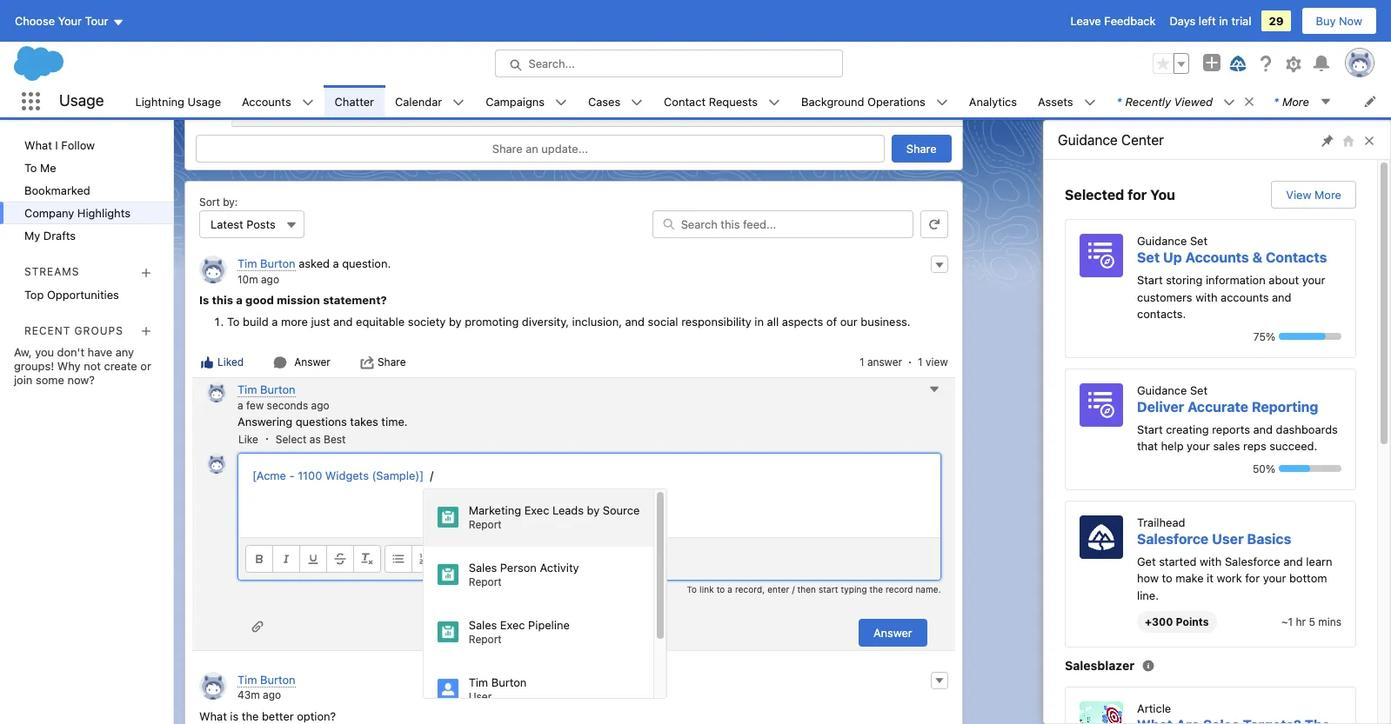 Task type: locate. For each thing, give the bounding box(es) containing it.
any
[[115, 346, 134, 359]]

* inside list item
[[1117, 94, 1122, 108]]

report inside marketing exec leads by source report
[[469, 518, 502, 531]]

answer button up tim burton a few seconds ago
[[273, 355, 331, 370]]

progress bar progress bar down the succeed.
[[1279, 465, 1342, 472]]

1
[[860, 356, 864, 369], [918, 356, 923, 369]]

left
[[1199, 14, 1216, 28]]

good
[[245, 293, 274, 307]]

accurate
[[1188, 399, 1249, 415]]

guidance for guidance set set up accounts & contacts start storing information about your customers with accounts and contacts.
[[1137, 234, 1187, 248]]

1 horizontal spatial for
[[1245, 572, 1260, 586]]

tim up 43m
[[238, 673, 257, 687]]

ago inside tim burton 43m ago
[[263, 689, 281, 702]]

progress bar image
[[1279, 333, 1326, 340]]

0 vertical spatial the
[[870, 584, 883, 595]]

in left all
[[755, 315, 764, 328]]

your left bottom
[[1263, 572, 1286, 586]]

exec inside marketing exec leads by source report
[[524, 503, 549, 517]]

0 vertical spatial report
[[469, 518, 502, 531]]

view
[[1286, 188, 1312, 202]]

lightning usage link
[[125, 85, 231, 117]]

1 horizontal spatial accounts
[[1186, 250, 1249, 265]]

2 vertical spatial to
[[687, 584, 697, 595]]

text default image inside liked button
[[200, 355, 214, 369]]

tim burton link up 10m ago link
[[238, 257, 296, 271]]

the right typing
[[870, 584, 883, 595]]

all
[[767, 315, 779, 328]]

text default image inside the calendar list item
[[453, 96, 465, 109]]

by right leads
[[587, 503, 600, 517]]

2 vertical spatial ago
[[263, 689, 281, 702]]

0 vertical spatial accounts
[[242, 94, 291, 108]]

tim burton link up few
[[238, 382, 296, 397]]

this
[[212, 293, 233, 307]]

join
[[14, 373, 33, 387]]

person
[[500, 561, 537, 575]]

toolbar
[[238, 537, 940, 580]]

share down operations
[[906, 142, 937, 156]]

pipeline
[[528, 618, 570, 632]]

1 horizontal spatial *
[[1274, 94, 1279, 108]]

1 vertical spatial with
[[1200, 555, 1222, 569]]

campaigns list item
[[475, 85, 578, 117]]

1 inside 1 answer status
[[860, 356, 864, 369]]

and up bottom
[[1284, 555, 1303, 569]]

sales down sales person activity report
[[469, 618, 497, 632]]

guidance
[[1058, 132, 1118, 148], [1137, 234, 1187, 248], [1137, 383, 1187, 397]]

sales person activity report
[[469, 561, 579, 589]]

1 vertical spatial guidance
[[1137, 234, 1187, 248]]

set up set up accounts & contacts button
[[1190, 234, 1208, 248]]

burton up "43m ago" link at left bottom
[[260, 673, 296, 687]]

0 horizontal spatial to
[[24, 161, 37, 175]]

burton inside tim burton user
[[491, 676, 527, 690]]

tim up few
[[238, 382, 257, 396]]

exec inside sales exec pipeline report
[[500, 618, 525, 632]]

more right view
[[1315, 188, 1342, 202]]

0 horizontal spatial to
[[717, 584, 725, 595]]

and right just
[[333, 315, 353, 328]]

sales inside sales exec pipeline report
[[469, 618, 497, 632]]

equitable
[[356, 315, 405, 328]]

a inside tim burton a few seconds ago
[[238, 399, 243, 412]]

progress bar progress bar for deliver accurate reporting
[[1279, 465, 1342, 472]]

1 horizontal spatial answer button
[[859, 619, 927, 647]]

2 progress bar progress bar from the top
[[1279, 465, 1342, 472]]

a right build
[[272, 315, 278, 328]]

burton inside tim burton a few seconds ago
[[260, 382, 296, 396]]

format text element
[[245, 545, 381, 573]]

1 vertical spatial the
[[242, 710, 259, 724]]

0 horizontal spatial /
[[430, 469, 433, 482]]

what left the is
[[199, 710, 227, 724]]

contacts.
[[1137, 307, 1186, 321]]

set up "accurate"
[[1190, 383, 1208, 397]]

guidance down assets list item
[[1058, 132, 1118, 148]]

1 vertical spatial salesforce
[[1225, 555, 1280, 569]]

time.
[[381, 415, 408, 429]]

0 vertical spatial guidance
[[1058, 132, 1118, 148]]

tim burton image left [acme
[[206, 453, 227, 474]]

share left an
[[492, 142, 523, 156]]

text default image
[[555, 96, 567, 109], [631, 96, 643, 109], [768, 96, 780, 109], [1084, 96, 1096, 109], [273, 355, 287, 369]]

* down 29 at the right of page
[[1274, 94, 1279, 108]]

user inside trailhead salesforce user basics get started with salesforce and learn how to make it work for your bottom line.
[[1212, 531, 1244, 547]]

0 horizontal spatial *
[[1117, 94, 1122, 108]]

guidance up up at top right
[[1137, 234, 1187, 248]]

burton inside the tim burton asked a question. 10m ago
[[260, 257, 296, 271]]

text default image
[[1243, 96, 1256, 108], [1320, 96, 1332, 108], [302, 96, 314, 109], [453, 96, 465, 109], [936, 96, 948, 109], [1223, 96, 1236, 109], [200, 355, 214, 369], [360, 355, 374, 369]]

basics
[[1247, 531, 1291, 547]]

a right asked
[[333, 257, 339, 271]]

company
[[24, 206, 74, 220]]

is
[[199, 293, 209, 307]]

a for to build a more just and equitable society by promoting diversity, inclusion, and social responsibility in all aspects of our business.
[[272, 315, 278, 328]]

sales exec pipeline report
[[469, 618, 570, 646]]

cases link
[[578, 85, 631, 117]]

text default image for campaigns
[[555, 96, 567, 109]]

what for what is the better option?
[[199, 710, 227, 724]]

ago up what is the better option? on the left
[[263, 689, 281, 702]]

tim burton image
[[199, 256, 227, 284]]

1 vertical spatial ago
[[311, 399, 329, 412]]

* for * more
[[1274, 94, 1279, 108]]

0 vertical spatial exec
[[524, 503, 549, 517]]

not
[[84, 359, 101, 373]]

0 vertical spatial by
[[449, 315, 462, 328]]

a left few
[[238, 399, 243, 412]]

1 horizontal spatial to
[[227, 315, 240, 328]]

up
[[1163, 250, 1182, 265]]

enter
[[768, 584, 790, 595]]

1 horizontal spatial more
[[1315, 188, 1342, 202]]

1 tim burton link from the top
[[238, 257, 296, 271]]

update...
[[542, 142, 588, 156]]

hr
[[1296, 616, 1306, 629]]

how
[[1137, 572, 1159, 586]]

progress bar progress bar
[[1279, 333, 1342, 340], [1279, 465, 1342, 472]]

deliver accurate reporting button
[[1137, 399, 1319, 415]]

1 start from the top
[[1137, 273, 1163, 287]]

1 vertical spatial your
[[1187, 439, 1210, 453]]

tim burton link for asked a question.
[[238, 257, 296, 271]]

sales for sales person activity
[[469, 561, 497, 575]]

1 horizontal spatial usage
[[188, 94, 221, 108]]

text default image inside contact requests list item
[[768, 96, 780, 109]]

started
[[1159, 555, 1197, 569]]

user inside tim burton user
[[469, 690, 492, 703]]

guidance for guidance set deliver accurate reporting start creating reports and dashboards that help your sales reps succeed.
[[1137, 383, 1187, 397]]

* left recently
[[1117, 94, 1122, 108]]

2 vertical spatial set
[[1190, 383, 1208, 397]]

your down "creating"
[[1187, 439, 1210, 453]]

1 vertical spatial start
[[1137, 422, 1163, 436]]

don't
[[57, 346, 84, 359]]

text default image down equitable
[[360, 355, 374, 369]]

option?
[[297, 710, 336, 724]]

1 vertical spatial sales
[[469, 618, 497, 632]]

0 vertical spatial tim burton link
[[238, 257, 296, 271]]

/ right the (sample)]
[[430, 469, 433, 482]]

text default image left chatter
[[302, 96, 314, 109]]

guidance inside guidance set set up accounts & contacts start storing information about your customers with accounts and contacts.
[[1137, 234, 1187, 248]]

user down sales exec pipeline report at the left of the page
[[469, 690, 492, 703]]

to left me
[[24, 161, 37, 175]]

tim up 10m
[[238, 257, 257, 271]]

1 horizontal spatial your
[[1263, 572, 1286, 586]]

ago right 10m
[[261, 273, 279, 286]]

ago inside tim burton a few seconds ago
[[311, 399, 329, 412]]

tim down sales exec pipeline report at the left of the page
[[469, 676, 488, 690]]

0 vertical spatial /
[[430, 469, 433, 482]]

0 horizontal spatial answer button
[[273, 355, 331, 370]]

2 horizontal spatial to
[[687, 584, 697, 595]]

build
[[243, 315, 269, 328]]

or
[[140, 359, 151, 373]]

1 horizontal spatial by
[[587, 503, 600, 517]]

43m ago link
[[238, 689, 281, 702]]

0 vertical spatial answer
[[294, 355, 331, 368]]

exec left pipeline on the bottom
[[500, 618, 525, 632]]

tim burton image left 43m
[[199, 672, 227, 700]]

have
[[88, 346, 112, 359]]

usage right lightning
[[188, 94, 221, 108]]

bottom
[[1289, 572, 1327, 586]]

for left you
[[1128, 187, 1147, 203]]

what is the better option?
[[199, 710, 336, 724]]

record
[[886, 584, 913, 595]]

text default image inside campaigns 'list item'
[[555, 96, 567, 109]]

by right society
[[449, 315, 462, 328]]

2 report from the top
[[469, 576, 502, 589]]

days
[[1170, 14, 1196, 28]]

share
[[492, 142, 523, 156], [906, 142, 937, 156], [378, 355, 406, 368]]

burton
[[260, 257, 296, 271], [260, 382, 296, 396], [260, 673, 296, 687], [491, 676, 527, 690]]

/ left then
[[792, 584, 795, 595]]

answer button down record at the right bottom of page
[[859, 619, 927, 647]]

1 horizontal spatial /
[[792, 584, 795, 595]]

tim for user
[[469, 676, 488, 690]]

tim burton link for a few seconds ago
[[238, 382, 296, 397]]

1 horizontal spatial to
[[1162, 572, 1173, 586]]

by
[[449, 315, 462, 328], [587, 503, 600, 517]]

0 horizontal spatial more
[[1282, 94, 1309, 108]]

1 vertical spatial what
[[199, 710, 227, 724]]

0 horizontal spatial user
[[469, 690, 492, 703]]

1 vertical spatial accounts
[[1186, 250, 1249, 265]]

tim burton image
[[206, 382, 227, 402], [206, 453, 227, 474], [199, 672, 227, 700]]

aw, you don't have any groups!
[[14, 346, 134, 373]]

text default image down search...
[[555, 96, 567, 109]]

report up tim burton user
[[469, 633, 502, 646]]

list
[[125, 85, 1391, 117]]

1 vertical spatial set
[[1137, 250, 1160, 265]]

to right how
[[1162, 572, 1173, 586]]

burton for asked
[[260, 257, 296, 271]]

0 vertical spatial start
[[1137, 273, 1163, 287]]

business.
[[861, 315, 911, 328]]

with down storing
[[1196, 290, 1218, 304]]

tab list
[[184, 97, 963, 127]]

burton up 10m ago link
[[260, 257, 296, 271]]

text default image inside background operations list item
[[936, 96, 948, 109]]

0 horizontal spatial your
[[1187, 439, 1210, 453]]

1 left answer
[[860, 356, 864, 369]]

to left "link"
[[687, 584, 697, 595]]

1 vertical spatial user
[[469, 690, 492, 703]]

create
[[104, 359, 137, 373]]

text default image inside cases "list item"
[[631, 96, 643, 109]]

1 vertical spatial exec
[[500, 618, 525, 632]]

~1
[[1282, 616, 1293, 629]]

tim for asked
[[238, 257, 257, 271]]

tim inside tim burton 43m ago
[[238, 673, 257, 687]]

is
[[230, 710, 239, 724]]

0 horizontal spatial share
[[378, 355, 406, 368]]

and down about
[[1272, 290, 1292, 304]]

report inside sales person activity report
[[469, 576, 502, 589]]

0 horizontal spatial usage
[[59, 92, 104, 110]]

guidance set deliver accurate reporting start creating reports and dashboards that help your sales reps succeed.
[[1137, 383, 1338, 453]]

streams
[[24, 266, 80, 279]]

0 horizontal spatial salesforce
[[1137, 531, 1209, 547]]

sales
[[469, 561, 497, 575], [469, 618, 497, 632]]

report for person
[[469, 576, 502, 589]]

guidance inside guidance set deliver accurate reporting start creating reports and dashboards that help your sales reps succeed.
[[1137, 383, 1187, 397]]

accounts
[[1221, 290, 1269, 304]]

1 vertical spatial report
[[469, 576, 502, 589]]

1 answer
[[860, 356, 902, 369]]

0 vertical spatial more
[[1282, 94, 1309, 108]]

recent groups
[[24, 324, 123, 337]]

start up 'that'
[[1137, 422, 1163, 436]]

2 tim burton link from the top
[[238, 382, 296, 397]]

1 vertical spatial to
[[227, 315, 240, 328]]

analytics
[[969, 94, 1017, 108]]

what inside tim burton, 42m ago element
[[199, 710, 227, 724]]

1 horizontal spatial what
[[199, 710, 227, 724]]

0 vertical spatial progress bar progress bar
[[1279, 333, 1342, 340]]

2 vertical spatial your
[[1263, 572, 1286, 586]]

1 horizontal spatial in
[[1219, 14, 1228, 28]]

the right the is
[[242, 710, 259, 724]]

to right "link"
[[717, 584, 725, 595]]

text default image right assets
[[1084, 96, 1096, 109]]

tim inside tim burton a few seconds ago
[[238, 382, 257, 396]]

burton down sales exec pipeline report at the left of the page
[[491, 676, 527, 690]]

None field
[[238, 454, 940, 537]]

0 horizontal spatial accounts
[[242, 94, 291, 108]]

0 horizontal spatial the
[[242, 710, 259, 724]]

2 horizontal spatial your
[[1302, 273, 1325, 287]]

3 tim burton link from the top
[[238, 673, 296, 688]]

0 horizontal spatial by
[[449, 315, 462, 328]]

tim burton image down liked button
[[206, 382, 227, 402]]

1 vertical spatial more
[[1315, 188, 1342, 202]]

0 vertical spatial with
[[1196, 290, 1218, 304]]

what left the i
[[24, 138, 52, 152]]

0 horizontal spatial in
[[755, 315, 764, 328]]

what i follow link
[[0, 134, 173, 157]]

text default image right requests
[[768, 96, 780, 109]]

liked button
[[199, 355, 245, 370]]

salesforce down trailhead
[[1137, 531, 1209, 547]]

guidance for guidance center
[[1058, 132, 1118, 148]]

0 horizontal spatial what
[[24, 138, 52, 152]]

set inside guidance set deliver accurate reporting start creating reports and dashboards that help your sales reps succeed.
[[1190, 383, 1208, 397]]

2 vertical spatial report
[[469, 633, 502, 646]]

trailhead
[[1137, 515, 1185, 529]]

text default image right calendar
[[453, 96, 465, 109]]

2 sales from the top
[[469, 618, 497, 632]]

text default image left * more
[[1243, 96, 1256, 108]]

1 vertical spatial for
[[1245, 572, 1260, 586]]

2 1 from the left
[[918, 356, 923, 369]]

my drafts link
[[0, 224, 173, 247]]

statement?
[[323, 293, 387, 307]]

0 vertical spatial sales
[[469, 561, 497, 575]]

a right the this at left top
[[236, 293, 243, 307]]

sales left "person"
[[469, 561, 497, 575]]

top
[[24, 288, 44, 302]]

1 vertical spatial tim burton link
[[238, 382, 296, 397]]

with up it
[[1200, 555, 1222, 569]]

for right work
[[1245, 572, 1260, 586]]

guidance center
[[1058, 132, 1164, 148]]

text default image right operations
[[936, 96, 948, 109]]

text default image up tim burton a few seconds ago
[[273, 355, 287, 369]]

1 * from the left
[[1117, 94, 1122, 108]]

usage up follow
[[59, 92, 104, 110]]

text default image left liked
[[200, 355, 214, 369]]

1 horizontal spatial 1
[[918, 356, 923, 369]]

to inside trailhead salesforce user basics get started with salesforce and learn how to make it work for your bottom line.
[[1162, 572, 1173, 586]]

tim burton, 9m ago element
[[192, 249, 955, 377]]

1 horizontal spatial user
[[1212, 531, 1244, 547]]

0 vertical spatial your
[[1302, 273, 1325, 287]]

contacts
[[1266, 250, 1327, 265]]

set left up at top right
[[1137, 250, 1160, 265]]

recently
[[1125, 94, 1171, 108]]

0 horizontal spatial 1
[[860, 356, 864, 369]]

choose
[[15, 14, 55, 28]]

tim burton link up "43m ago" link at left bottom
[[238, 673, 296, 688]]

your inside trailhead salesforce user basics get started with salesforce and learn how to make it work for your bottom line.
[[1263, 572, 1286, 586]]

and up "reps"
[[1253, 422, 1273, 436]]

exec left leads
[[524, 503, 549, 517]]

salesforce down basics
[[1225, 555, 1280, 569]]

your down contacts
[[1302, 273, 1325, 287]]

1 vertical spatial answer
[[873, 626, 912, 640]]

report inside sales exec pipeline report
[[469, 633, 502, 646]]

1 vertical spatial /
[[792, 584, 795, 595]]

text default image inside answer button
[[273, 355, 287, 369]]

user up work
[[1212, 531, 1244, 547]]

more down 29 at the right of page
[[1282, 94, 1309, 108]]

choose your tour button
[[14, 7, 125, 35]]

question.
[[342, 257, 391, 271]]

to left build
[[227, 315, 240, 328]]

creating
[[1166, 422, 1209, 436]]

in
[[1219, 14, 1228, 28], [755, 315, 764, 328]]

guidance up deliver
[[1137, 383, 1187, 397]]

a for tim burton a few seconds ago
[[238, 399, 243, 412]]

share down equitable
[[378, 355, 406, 368]]

ago up questions
[[311, 399, 329, 412]]

set for deliver
[[1190, 383, 1208, 397]]

for
[[1128, 187, 1147, 203], [1245, 572, 1260, 586]]

1 horizontal spatial the
[[870, 584, 883, 595]]

answer
[[294, 355, 331, 368], [873, 626, 912, 640]]

1 left view
[[918, 356, 923, 369]]

2 vertical spatial guidance
[[1137, 383, 1187, 397]]

some
[[36, 373, 64, 387]]

text default image right cases
[[631, 96, 643, 109]]

calendar list item
[[385, 85, 475, 117]]

1 vertical spatial progress bar progress bar
[[1279, 465, 1342, 472]]

tim inside the tim burton asked a question. 10m ago
[[238, 257, 257, 271]]

burton up seconds
[[260, 382, 296, 396]]

sales inside sales person activity report
[[469, 561, 497, 575]]

answer down just
[[294, 355, 331, 368]]

1 report from the top
[[469, 518, 502, 531]]

text default image for contact requests
[[768, 96, 780, 109]]

progress bar progress bar right 75%
[[1279, 333, 1342, 340]]

background operations list item
[[791, 85, 959, 117]]

0 horizontal spatial answer
[[294, 355, 331, 368]]

a for is this a good mission statement?
[[236, 293, 243, 307]]

you
[[35, 346, 54, 359]]

burton inside tim burton 43m ago
[[260, 673, 296, 687]]

1 progress bar progress bar from the top
[[1279, 333, 1342, 340]]

by inside tim burton, 9m ago element
[[449, 315, 462, 328]]

0 vertical spatial set
[[1190, 234, 1208, 248]]

text default image inside assets list item
[[1084, 96, 1096, 109]]

1 vertical spatial in
[[755, 315, 764, 328]]

highlights
[[77, 206, 130, 220]]

social
[[648, 315, 678, 328]]

2 vertical spatial tim burton link
[[238, 673, 296, 688]]

2 start from the top
[[1137, 422, 1163, 436]]

start up customers
[[1137, 273, 1163, 287]]

more inside view more button
[[1315, 188, 1342, 202]]

tim inside tim burton user
[[469, 676, 488, 690]]

1 sales from the top
[[469, 561, 497, 575]]

exec for marketing
[[524, 503, 549, 517]]

1 vertical spatial by
[[587, 503, 600, 517]]

cases list item
[[578, 85, 654, 117]]

0 vertical spatial for
[[1128, 187, 1147, 203]]

1 horizontal spatial answer
[[873, 626, 912, 640]]

1 1 from the left
[[860, 356, 864, 369]]

3 report from the top
[[469, 633, 502, 646]]

by inside marketing exec leads by source report
[[587, 503, 600, 517]]

1 for 1 view
[[918, 356, 923, 369]]

buy now button
[[1301, 7, 1377, 35]]

0 vertical spatial tim burton image
[[206, 382, 227, 402]]

0 vertical spatial user
[[1212, 531, 1244, 547]]

0 vertical spatial to
[[24, 161, 37, 175]]

in right left
[[1219, 14, 1228, 28]]

+300 points
[[1145, 616, 1209, 629]]

2 * from the left
[[1274, 94, 1279, 108]]

insert content element
[[443, 545, 552, 573]]

0 vertical spatial what
[[24, 138, 52, 152]]

report down the marketing
[[469, 518, 502, 531]]

answer down record at the right bottom of page
[[873, 626, 912, 640]]

just
[[311, 315, 330, 328]]

report down insert content element
[[469, 576, 502, 589]]

text default image inside accounts list item
[[302, 96, 314, 109]]

is this a good mission statement?
[[199, 293, 387, 307]]

list item
[[1106, 85, 1263, 117]]

0 vertical spatial ago
[[261, 273, 279, 286]]

what inside what i follow to me bookmarked company highlights my drafts
[[24, 138, 52, 152]]

group
[[1153, 53, 1189, 74]]



Task type: describe. For each thing, give the bounding box(es) containing it.
tim for 43m
[[238, 673, 257, 687]]

lightning usage
[[135, 94, 221, 108]]

1 horizontal spatial salesforce
[[1225, 555, 1280, 569]]

answer inside tim burton, 9m ago element
[[294, 355, 331, 368]]

43m
[[238, 689, 260, 702]]

+300
[[1145, 616, 1173, 629]]

a inside the tim burton asked a question. 10m ago
[[333, 257, 339, 271]]

choose your tour
[[15, 14, 108, 28]]

chatter
[[335, 94, 374, 108]]

1 view
[[918, 356, 948, 369]]

streams link
[[24, 266, 80, 279]]

reps
[[1243, 439, 1267, 453]]

for inside trailhead salesforce user basics get started with salesforce and learn how to make it work for your bottom line.
[[1245, 572, 1260, 586]]

calendar link
[[385, 85, 453, 117]]

our
[[840, 315, 858, 328]]

user for burton
[[469, 690, 492, 703]]

follow
[[61, 138, 95, 152]]

dashboards
[[1276, 422, 1338, 436]]

select as best button
[[275, 433, 347, 446]]

questions
[[296, 415, 347, 429]]

text default image right "viewed" at right top
[[1223, 96, 1236, 109]]

record,
[[735, 584, 765, 595]]

burton for a
[[260, 382, 296, 396]]

sales for sales exec pipeline
[[469, 618, 497, 632]]

drafts
[[43, 229, 76, 243]]

0 vertical spatial answer button
[[273, 355, 331, 370]]

answer
[[867, 356, 902, 369]]

align text element
[[385, 545, 439, 573]]

tim burton, 42m ago element
[[192, 665, 955, 725]]

2 horizontal spatial share
[[906, 142, 937, 156]]

accounts link
[[231, 85, 302, 117]]

the inside tim burton, 42m ago element
[[242, 710, 259, 724]]

line.
[[1137, 589, 1159, 603]]

my
[[24, 229, 40, 243]]

latest
[[211, 218, 243, 231]]

leave feedback
[[1071, 14, 1156, 28]]

what for what i follow to me bookmarked company highlights my drafts
[[24, 138, 52, 152]]

tim burton a few seconds ago
[[238, 382, 329, 412]]

guidance set set up accounts & contacts start storing information about your customers with accounts and contacts.
[[1137, 234, 1327, 321]]

contact requests
[[664, 94, 758, 108]]

75%
[[1254, 330, 1275, 343]]

search... button
[[495, 50, 843, 77]]

tim burton asked a question. 10m ago
[[238, 257, 391, 286]]

0 horizontal spatial for
[[1128, 187, 1147, 203]]

sales
[[1213, 439, 1240, 453]]

accounts list item
[[231, 85, 324, 117]]

answering
[[238, 415, 292, 429]]

user for salesforce
[[1212, 531, 1244, 547]]

share inside popup button
[[378, 355, 406, 368]]

start inside guidance set set up accounts & contacts start storing information about your customers with accounts and contacts.
[[1137, 273, 1163, 287]]

tim burton user
[[469, 676, 527, 703]]

your inside guidance set set up accounts & contacts start storing information about your customers with accounts and contacts.
[[1302, 273, 1325, 287]]

list item containing *
[[1106, 85, 1263, 117]]

0 vertical spatial in
[[1219, 14, 1228, 28]]

and inside guidance set deliver accurate reporting start creating reports and dashboards that help your sales reps succeed.
[[1253, 422, 1273, 436]]

link
[[699, 584, 714, 595]]

accounts inside accounts link
[[242, 94, 291, 108]]

diversity,
[[522, 315, 569, 328]]

asked
[[299, 257, 330, 271]]

a left record,
[[728, 584, 732, 595]]

to build a more just and equitable society by promoting diversity, inclusion, and social responsibility in all aspects of our business.
[[227, 315, 911, 328]]

to for to build a more just and equitable society by promoting diversity, inclusion, and social responsibility in all aspects of our business.
[[227, 315, 240, 328]]

progress bar image
[[1279, 465, 1310, 472]]

like button
[[238, 433, 259, 446]]

-
[[289, 469, 295, 482]]

burton for 43m
[[260, 673, 296, 687]]

as
[[310, 433, 321, 446]]

your inside guidance set deliver accurate reporting start creating reports and dashboards that help your sales reps succeed.
[[1187, 439, 1210, 453]]

with inside guidance set set up accounts & contacts start storing information about your customers with accounts and contacts.
[[1196, 290, 1218, 304]]

background operations
[[801, 94, 926, 108]]

with inside trailhead salesforce user basics get started with salesforce and learn how to make it work for your bottom line.
[[1200, 555, 1222, 569]]

assets
[[1038, 94, 1073, 108]]

reporting
[[1252, 399, 1319, 415]]

~1 hr 5 mins
[[1282, 616, 1342, 629]]

usage inside list
[[188, 94, 221, 108]]

share an update... button
[[196, 135, 885, 163]]

to inside what i follow to me bookmarked company highlights my drafts
[[24, 161, 37, 175]]

why
[[57, 359, 81, 373]]

in inside tim burton, 9m ago element
[[755, 315, 764, 328]]

accounts inside guidance set set up accounts & contacts start storing information about your customers with accounts and contacts.
[[1186, 250, 1249, 265]]

name.
[[916, 584, 941, 595]]

text default image right * more
[[1320, 96, 1332, 108]]

bookmarked link
[[0, 179, 173, 202]]

0 vertical spatial salesforce
[[1137, 531, 1209, 547]]

start inside guidance set deliver accurate reporting start creating reports and dashboards that help your sales reps succeed.
[[1137, 422, 1163, 436]]

tim burton 43m ago
[[238, 673, 296, 702]]

progress bar progress bar for set up accounts & contacts
[[1279, 333, 1342, 340]]

to for to link to a record, enter / then start typing the record name.
[[687, 584, 697, 595]]

burton for user
[[491, 676, 527, 690]]

list containing lightning usage
[[125, 85, 1391, 117]]

1100
[[298, 469, 322, 482]]

text default image inside share popup button
[[360, 355, 374, 369]]

Sort by: button
[[199, 211, 304, 238]]

reports
[[1212, 422, 1250, 436]]

buy
[[1316, 14, 1336, 28]]

select as best
[[276, 433, 346, 446]]

1 answer status
[[860, 355, 918, 370]]

sort
[[199, 196, 220, 209]]

points
[[1176, 616, 1209, 629]]

get
[[1137, 555, 1156, 569]]

make
[[1176, 572, 1204, 586]]

trial
[[1232, 14, 1251, 28]]

set for set
[[1190, 234, 1208, 248]]

mins
[[1318, 616, 1342, 629]]

contact
[[664, 94, 706, 108]]

you
[[1150, 187, 1175, 203]]

tim for a
[[238, 382, 257, 396]]

source
[[603, 503, 640, 517]]

none field containing [acme - 1100 widgets (sample)]
[[238, 454, 940, 537]]

your
[[58, 14, 82, 28]]

text default image for cases
[[631, 96, 643, 109]]

start
[[819, 584, 838, 595]]

* for * recently viewed
[[1117, 94, 1122, 108]]

storing
[[1166, 273, 1203, 287]]

report for exec
[[469, 633, 502, 646]]

1 horizontal spatial share
[[492, 142, 523, 156]]

exec for sales
[[500, 618, 525, 632]]

Search this feed... search field
[[652, 211, 913, 238]]

* recently viewed
[[1117, 94, 1213, 108]]

more for view more
[[1315, 188, 1342, 202]]

center
[[1121, 132, 1164, 148]]

view
[[926, 356, 948, 369]]

50%
[[1253, 462, 1275, 475]]

campaigns link
[[475, 85, 555, 117]]

and left social
[[625, 315, 645, 328]]

about
[[1269, 273, 1299, 287]]

1 vertical spatial answer button
[[859, 619, 927, 647]]

sort by: latest posts
[[199, 196, 276, 231]]

recent
[[24, 324, 71, 337]]

analytics link
[[959, 85, 1028, 117]]

that
[[1137, 439, 1158, 453]]

me
[[40, 161, 56, 175]]

and inside trailhead salesforce user basics get started with salesforce and learn how to make it work for your bottom line.
[[1284, 555, 1303, 569]]

and inside guidance set set up accounts & contacts start storing information about your customers with accounts and contacts.
[[1272, 290, 1292, 304]]

assets list item
[[1028, 85, 1106, 117]]

1 vertical spatial tim burton image
[[206, 453, 227, 474]]

an
[[526, 142, 538, 156]]

1 for 1 answer
[[860, 356, 864, 369]]

chatter link
[[324, 85, 385, 117]]

calendar
[[395, 94, 442, 108]]

text default image for assets
[[1084, 96, 1096, 109]]

contact requests list item
[[654, 85, 791, 117]]

more for * more
[[1282, 94, 1309, 108]]

cases
[[588, 94, 620, 108]]

now?
[[67, 373, 95, 387]]

ago inside the tim burton asked a question. 10m ago
[[261, 273, 279, 286]]

buy now
[[1316, 14, 1362, 28]]

2 vertical spatial tim burton image
[[199, 672, 227, 700]]

tour
[[85, 14, 108, 28]]

like
[[238, 433, 258, 446]]

it
[[1207, 572, 1214, 586]]

29
[[1269, 14, 1284, 28]]



Task type: vqa. For each thing, say whether or not it's contained in the screenshot.
"Recent"
yes



